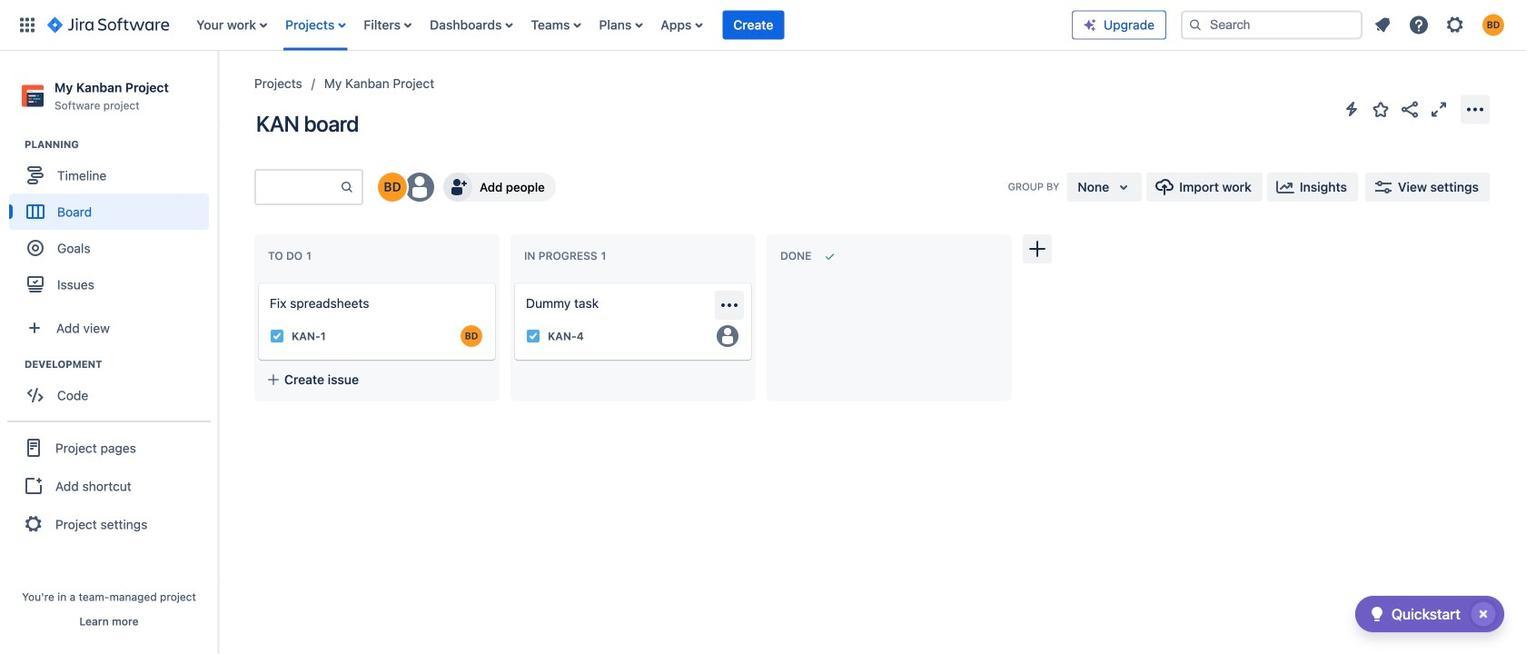 Task type: vqa. For each thing, say whether or not it's contained in the screenshot.
"Search" Text Field
no



Task type: describe. For each thing, give the bounding box(es) containing it.
add people image
[[447, 176, 469, 198]]

dismiss quickstart image
[[1469, 600, 1498, 629]]

automations menu button icon image
[[1341, 98, 1363, 120]]

appswitcher icon image
[[16, 14, 38, 36]]

import image
[[1154, 176, 1176, 198]]

view settings image
[[1373, 176, 1394, 198]]

create issue image for to do element
[[246, 271, 268, 293]]

planning image
[[3, 134, 25, 156]]

1 horizontal spatial list
[[1366, 9, 1515, 41]]

help image
[[1408, 14, 1430, 36]]

Search field
[[1181, 10, 1363, 40]]

heading for the planning icon
[[25, 137, 217, 152]]

0 horizontal spatial list
[[187, 0, 1072, 50]]

notifications image
[[1372, 14, 1394, 36]]

your profile and settings image
[[1483, 14, 1504, 36]]

enter full screen image
[[1428, 99, 1450, 120]]

create issue image for the in progress element
[[502, 271, 524, 293]]



Task type: locate. For each thing, give the bounding box(es) containing it.
create issue image down the in progress element
[[502, 271, 524, 293]]

development image
[[3, 354, 25, 375]]

1 vertical spatial heading
[[25, 357, 217, 372]]

sidebar navigation image
[[198, 73, 238, 109]]

Search this board text field
[[256, 171, 340, 203]]

0 horizontal spatial create issue image
[[246, 271, 268, 293]]

list item
[[723, 0, 784, 50]]

heading
[[25, 137, 217, 152], [25, 357, 217, 372]]

2 heading from the top
[[25, 357, 217, 372]]

list
[[187, 0, 1072, 50], [1366, 9, 1515, 41]]

sidebar element
[[0, 51, 218, 654]]

in progress element
[[524, 250, 610, 262]]

create column image
[[1027, 238, 1048, 260]]

group for development "image"
[[9, 357, 217, 419]]

task image
[[270, 329, 284, 343]]

2 create issue image from the left
[[502, 271, 524, 293]]

heading for development "image"
[[25, 357, 217, 372]]

create issue image down to do element
[[246, 271, 268, 293]]

1 heading from the top
[[25, 137, 217, 152]]

2 vertical spatial group
[[7, 421, 211, 550]]

to do element
[[268, 250, 315, 262]]

star kan board image
[[1370, 99, 1392, 120]]

1 horizontal spatial create issue image
[[502, 271, 524, 293]]

goal image
[[27, 240, 44, 256]]

1 create issue image from the left
[[246, 271, 268, 293]]

jira software image
[[47, 14, 169, 36], [47, 14, 169, 36]]

0 vertical spatial heading
[[25, 137, 217, 152]]

None search field
[[1181, 10, 1363, 40]]

group for the planning icon
[[9, 137, 217, 308]]

settings image
[[1444, 14, 1466, 36]]

0 vertical spatial group
[[9, 137, 217, 308]]

banner
[[0, 0, 1526, 51]]

task image
[[526, 329, 541, 343]]

check image
[[1366, 603, 1388, 625]]

primary element
[[11, 0, 1072, 50]]

more actions image
[[1464, 99, 1486, 120]]

create issue image
[[246, 271, 268, 293], [502, 271, 524, 293]]

group
[[9, 137, 217, 308], [9, 357, 217, 419], [7, 421, 211, 550]]

search image
[[1188, 18, 1203, 32]]

1 vertical spatial group
[[9, 357, 217, 419]]



